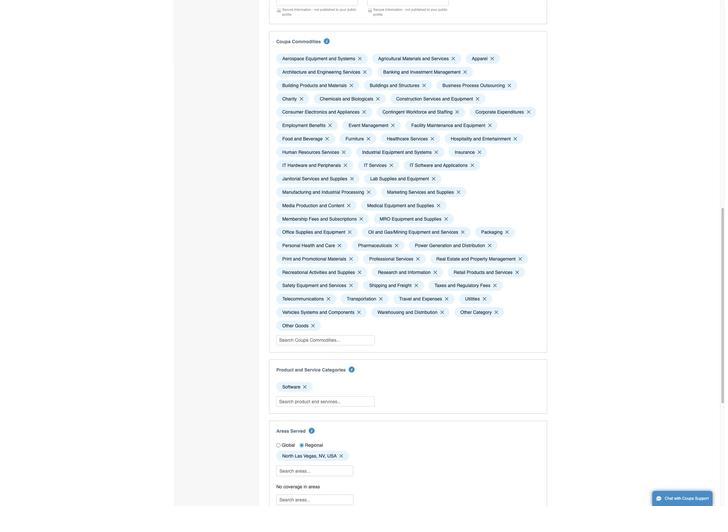 Task type: describe. For each thing, give the bounding box(es) containing it.
and down 'healthcare services' option
[[405, 150, 413, 155]]

manufacturing
[[282, 190, 312, 195]]

shipping and freight
[[369, 283, 412, 289]]

and down membership fees and subscriptions
[[315, 230, 322, 235]]

lab
[[370, 176, 378, 182]]

coupa commodities
[[276, 39, 321, 44]]

systems for aerospace equipment and systems
[[338, 56, 355, 61]]

recreational
[[282, 270, 308, 275]]

furniture
[[346, 136, 364, 142]]

supplies for mro equipment and supplies
[[424, 217, 442, 222]]

north las vegas, nv, usa option
[[276, 452, 349, 462]]

services up banking and investment management option
[[431, 56, 449, 61]]

and up oil and gas/mining equipment and services 'option'
[[415, 217, 423, 222]]

secure information - not published to your public profile for tax id text box
[[282, 7, 356, 16]]

medical equipment and supplies
[[367, 203, 434, 208]]

vehicles systems and components option
[[276, 308, 367, 318]]

and left content at the top left of page
[[319, 203, 327, 208]]

building products and materials
[[282, 83, 347, 88]]

your for tax id text box
[[340, 7, 346, 11]]

power generation and distribution option
[[409, 241, 498, 251]]

expenses
[[422, 297, 442, 302]]

additional information image
[[309, 429, 315, 435]]

hospitality
[[451, 136, 472, 142]]

power
[[415, 243, 428, 249]]

services up the medical equipment and supplies option
[[409, 190, 426, 195]]

1 horizontal spatial industrial
[[362, 150, 381, 155]]

public for duns text box
[[439, 7, 448, 11]]

0 horizontal spatial systems
[[301, 310, 318, 315]]

marketing services and supplies
[[387, 190, 454, 195]]

and up manufacturing and industrial processing
[[321, 176, 329, 182]]

services right engineering
[[343, 70, 361, 75]]

business
[[443, 83, 461, 88]]

public for tax id text box
[[347, 7, 356, 11]]

0 horizontal spatial coupa
[[276, 39, 291, 44]]

packaging
[[481, 230, 503, 235]]

regulatory
[[457, 283, 479, 289]]

support
[[695, 497, 709, 502]]

print and promotional materials
[[282, 257, 346, 262]]

aerospace equipment and systems option
[[276, 54, 368, 64]]

other goods option
[[276, 321, 321, 331]]

safety equipment and services option
[[276, 281, 359, 291]]

other for other goods
[[282, 324, 294, 329]]

additional information image for coupa commodities
[[324, 38, 330, 44]]

membership fees and subscriptions option
[[276, 214, 369, 224]]

category
[[473, 310, 492, 315]]

services down the recreational activities and supplies option
[[329, 283, 346, 289]]

building products and materials option
[[276, 80, 359, 91]]

safety equipment and services
[[282, 283, 346, 289]]

products for building
[[300, 83, 318, 88]]

published for duns text box
[[411, 7, 426, 11]]

and up freight
[[399, 270, 407, 275]]

distribution inside 'option'
[[462, 243, 485, 249]]

media
[[282, 203, 295, 208]]

other goods
[[282, 324, 309, 329]]

transportation option
[[341, 294, 389, 305]]

other category option
[[455, 308, 504, 318]]

media production and content option
[[276, 201, 357, 211]]

facility maintenance and equipment
[[412, 123, 486, 128]]

shipping and freight option
[[363, 281, 424, 291]]

1 horizontal spatial management
[[434, 70, 461, 75]]

architecture and engineering services
[[282, 70, 361, 75]]

lab supplies and equipment
[[370, 176, 429, 182]]

biologicals
[[352, 96, 373, 102]]

mro
[[380, 217, 391, 222]]

equipment down process
[[451, 96, 473, 102]]

it services option
[[358, 161, 399, 171]]

- for tax id text box
[[312, 7, 314, 11]]

construction services and equipment
[[396, 96, 473, 102]]

buildings and structures
[[370, 83, 420, 88]]

event management
[[349, 123, 389, 128]]

to for tax id text box
[[336, 7, 339, 11]]

Tax ID text field
[[276, 0, 358, 6]]

power generation and distribution
[[415, 243, 485, 249]]

and left components
[[320, 310, 327, 315]]

engineering
[[317, 70, 342, 75]]

served
[[290, 429, 306, 435]]

to for duns text box
[[427, 7, 430, 11]]

1 horizontal spatial fees
[[480, 283, 491, 289]]

and up staffing in the top of the page
[[442, 96, 450, 102]]

membership
[[282, 217, 308, 222]]

and up appliances
[[343, 96, 350, 102]]

taxes and regulatory fees
[[435, 283, 491, 289]]

human
[[282, 150, 297, 155]]

staffing
[[437, 110, 453, 115]]

business process outsourcing option
[[437, 80, 518, 91]]

corporate expenditures
[[476, 110, 524, 115]]

event
[[349, 123, 360, 128]]

chemicals and biologicals option
[[314, 94, 386, 104]]

and left applications
[[434, 163, 442, 168]]

medical
[[367, 203, 383, 208]]

human resources services option
[[276, 147, 352, 157]]

food and beverage option
[[276, 134, 335, 144]]

services down real estate and property management option
[[495, 270, 513, 275]]

secure information - not published to your public profile for duns text box
[[373, 7, 448, 16]]

warehousing and distribution
[[378, 310, 438, 315]]

janitorial services and supplies option
[[276, 174, 360, 184]]

selected list box for product and service categories
[[274, 381, 542, 394]]

janitorial
[[282, 176, 301, 182]]

published for tax id text box
[[320, 7, 335, 11]]

real estate and property management option
[[431, 254, 528, 264]]

packaging option
[[475, 228, 515, 238]]

distribution inside option
[[415, 310, 438, 315]]

and down real estate and property management option
[[486, 270, 494, 275]]

contingent workforce and staffing option
[[377, 107, 465, 117]]

it software and applications option
[[404, 161, 480, 171]]

services up the peripherals
[[322, 150, 339, 155]]

services down it hardware and peripherals
[[302, 176, 320, 182]]

areas served
[[276, 429, 306, 435]]

and right taxes on the right
[[448, 283, 456, 289]]

equipment down the "healthcare"
[[382, 150, 404, 155]]

materials for building products and materials
[[328, 83, 347, 88]]

maintenance
[[427, 123, 453, 128]]

employment benefits
[[282, 123, 326, 128]]

coupa inside 'button'
[[683, 497, 694, 502]]

vehicles
[[282, 310, 300, 315]]

not for tax id text box
[[314, 7, 319, 11]]

media production and content
[[282, 203, 344, 208]]

agricultural materials and services
[[378, 56, 449, 61]]

other for other category
[[461, 310, 472, 315]]

retail
[[454, 270, 466, 275]]

and left service
[[295, 368, 303, 373]]

banking and investment management option
[[377, 67, 473, 77]]

aerospace
[[282, 56, 304, 61]]

resources
[[298, 150, 320, 155]]

service
[[304, 368, 321, 373]]

workforce
[[406, 110, 427, 115]]

taxes and regulatory fees option
[[429, 281, 503, 291]]

with
[[675, 497, 682, 502]]

healthcare services
[[387, 136, 428, 142]]

vegas,
[[304, 454, 318, 459]]

and down the recreational activities and supplies option
[[320, 283, 328, 289]]

regional
[[305, 444, 323, 449]]

materials for print and promotional materials
[[328, 257, 346, 262]]

equipment inside option
[[464, 123, 486, 128]]

no coverage in areas
[[276, 485, 320, 490]]

and right "banking"
[[401, 70, 409, 75]]

insurance option
[[449, 147, 487, 157]]

vehicles systems and components
[[282, 310, 355, 315]]

agricultural materials and services option
[[372, 54, 461, 64]]

chemicals and biologicals
[[320, 96, 373, 102]]

and right hospitality
[[473, 136, 481, 142]]

supplies for medical equipment and supplies
[[417, 203, 434, 208]]

facility maintenance and equipment option
[[406, 121, 498, 131]]

membership fees and subscriptions
[[282, 217, 357, 222]]

selected areas list box
[[274, 450, 542, 463]]

hospitality and entertainment
[[451, 136, 511, 142]]

and right travel
[[413, 297, 421, 302]]

freight
[[397, 283, 412, 289]]

investment
[[410, 70, 433, 75]]

secure for duns text box
[[373, 7, 384, 11]]

global
[[282, 444, 295, 449]]

health
[[302, 243, 315, 249]]

recreational activities and supplies
[[282, 270, 355, 275]]

charity option
[[276, 94, 309, 104]]

manufacturing and industrial processing option
[[276, 187, 377, 198]]

product and service categories
[[276, 368, 346, 373]]

estate
[[447, 257, 460, 262]]

food and beverage
[[282, 136, 323, 142]]

janitorial services and supplies
[[282, 176, 347, 182]]

and up mro equipment and supplies
[[408, 203, 415, 208]]

in
[[304, 485, 307, 490]]

and up office supplies and equipment option on the top left of page
[[320, 217, 328, 222]]

office supplies and equipment
[[282, 230, 345, 235]]

and up marketing
[[398, 176, 406, 182]]

content
[[328, 203, 344, 208]]

mro equipment and supplies
[[380, 217, 442, 222]]

and inside "option"
[[309, 163, 317, 168]]

equipment up power
[[409, 230, 431, 235]]

production
[[296, 203, 318, 208]]

research and information
[[378, 270, 431, 275]]

architecture and engineering services option
[[276, 67, 373, 77]]

food
[[282, 136, 293, 142]]

it for it services
[[364, 163, 368, 168]]

consumer electronics and appliances
[[282, 110, 360, 115]]

subscriptions
[[329, 217, 357, 222]]

professional services
[[369, 257, 414, 262]]

facility
[[412, 123, 426, 128]]

systems for industrial equipment and systems
[[414, 150, 432, 155]]



Task type: locate. For each thing, give the bounding box(es) containing it.
and right oil
[[375, 230, 383, 235]]

1 horizontal spatial public
[[439, 7, 448, 11]]

information up freight
[[408, 270, 431, 275]]

equipment down marketing
[[384, 203, 406, 208]]

it up lab supplies and equipment option
[[410, 163, 414, 168]]

0 horizontal spatial your
[[340, 7, 346, 11]]

None radio
[[276, 444, 281, 448]]

0 vertical spatial systems
[[338, 56, 355, 61]]

1 horizontal spatial published
[[411, 7, 426, 11]]

processing
[[342, 190, 364, 195]]

contingent workforce and staffing
[[383, 110, 453, 115]]

DUNS text field
[[368, 0, 449, 6]]

systems down 'healthcare services' option
[[414, 150, 432, 155]]

management
[[434, 70, 461, 75], [362, 123, 389, 128], [489, 257, 516, 262]]

1 secure from the left
[[282, 7, 293, 11]]

other inside option
[[282, 324, 294, 329]]

beverage
[[303, 136, 323, 142]]

0 vertical spatial additional information image
[[324, 38, 330, 44]]

fees down retail products and services option
[[480, 283, 491, 289]]

additional information image for product and service categories
[[349, 367, 355, 373]]

2 vertical spatial systems
[[301, 310, 318, 315]]

promotional
[[302, 257, 327, 262]]

building
[[282, 83, 299, 88]]

care
[[325, 243, 335, 249]]

services up lab
[[369, 163, 387, 168]]

materials inside option
[[328, 257, 346, 262]]

equipment up architecture and engineering services
[[306, 56, 328, 61]]

and up banking and investment management option
[[422, 56, 430, 61]]

secure information - not published to your public profile down duns text box
[[373, 7, 448, 16]]

and
[[329, 56, 337, 61], [422, 56, 430, 61], [308, 70, 316, 75], [401, 70, 409, 75], [319, 83, 327, 88], [390, 83, 397, 88], [343, 96, 350, 102], [442, 96, 450, 102], [329, 110, 336, 115], [428, 110, 436, 115], [455, 123, 462, 128], [294, 136, 302, 142], [473, 136, 481, 142], [405, 150, 413, 155], [309, 163, 317, 168], [434, 163, 442, 168], [321, 176, 329, 182], [398, 176, 406, 182], [313, 190, 320, 195], [428, 190, 435, 195], [319, 203, 327, 208], [408, 203, 415, 208], [320, 217, 328, 222], [415, 217, 423, 222], [315, 230, 322, 235], [375, 230, 383, 235], [432, 230, 440, 235], [316, 243, 324, 249], [453, 243, 461, 249], [293, 257, 301, 262], [462, 257, 469, 262], [329, 270, 336, 275], [399, 270, 407, 275], [486, 270, 494, 275], [320, 283, 328, 289], [389, 283, 396, 289], [448, 283, 456, 289], [413, 297, 421, 302], [320, 310, 327, 315], [406, 310, 413, 315], [295, 368, 303, 373]]

and left freight
[[389, 283, 396, 289]]

services down "facility"
[[410, 136, 428, 142]]

software up lab supplies and equipment option
[[415, 163, 433, 168]]

1 horizontal spatial secure information - not published to your public profile
[[373, 7, 448, 16]]

it down "furniture" option
[[364, 163, 368, 168]]

0 horizontal spatial public
[[347, 7, 356, 11]]

1 horizontal spatial products
[[467, 270, 485, 275]]

event management option
[[343, 121, 401, 131]]

benefits
[[309, 123, 326, 128]]

lab supplies and equipment option
[[364, 174, 442, 184]]

management right the event
[[362, 123, 389, 128]]

0 vertical spatial coupa
[[276, 39, 291, 44]]

1 horizontal spatial to
[[427, 7, 430, 11]]

services up power generation and distribution
[[441, 230, 458, 235]]

Search areas... text field
[[277, 467, 353, 477]]

and left the care
[[316, 243, 324, 249]]

it inside option
[[410, 163, 414, 168]]

public
[[347, 7, 356, 11], [439, 7, 448, 11]]

selected list box
[[274, 52, 542, 333], [274, 381, 542, 394]]

research and information option
[[372, 268, 443, 278]]

gas/mining
[[384, 230, 407, 235]]

2 horizontal spatial it
[[410, 163, 414, 168]]

2 secure information - not published to your public profile from the left
[[373, 7, 448, 16]]

and right food
[[294, 136, 302, 142]]

materials up chemicals at the top
[[328, 83, 347, 88]]

corporate expenditures option
[[470, 107, 537, 117]]

selected list box containing aerospace equipment and systems
[[274, 52, 542, 333]]

2 selected list box from the top
[[274, 381, 542, 394]]

supplies down marketing services and supplies option
[[417, 203, 434, 208]]

it hardware and peripherals
[[282, 163, 341, 168]]

outsourcing
[[480, 83, 505, 88]]

systems up engineering
[[338, 56, 355, 61]]

oil
[[368, 230, 374, 235]]

areas
[[276, 429, 289, 435]]

supplies for janitorial services and supplies
[[330, 176, 347, 182]]

and down "banking"
[[390, 83, 397, 88]]

1 your from the left
[[340, 7, 346, 11]]

other inside option
[[461, 310, 472, 315]]

and left staffing in the top of the page
[[428, 110, 436, 115]]

office
[[282, 230, 294, 235]]

2 vertical spatial materials
[[328, 257, 346, 262]]

goods
[[295, 324, 309, 329]]

materials
[[403, 56, 421, 61], [328, 83, 347, 88], [328, 257, 346, 262]]

secure down tax id text box
[[282, 7, 293, 11]]

consumer electronics and appliances option
[[276, 107, 372, 117]]

1 horizontal spatial not
[[406, 7, 410, 11]]

management up the "business"
[[434, 70, 461, 75]]

not down duns text box
[[406, 7, 410, 11]]

services inside "option"
[[369, 163, 387, 168]]

- down tax id text box
[[312, 7, 314, 11]]

hospitality and entertainment option
[[445, 134, 523, 144]]

systems down the telecommunications "option"
[[301, 310, 318, 315]]

1 vertical spatial management
[[362, 123, 389, 128]]

2 not from the left
[[406, 7, 410, 11]]

supplies for recreational activities and supplies
[[338, 270, 355, 275]]

coupa
[[276, 39, 291, 44], [683, 497, 694, 502]]

services
[[431, 56, 449, 61], [343, 70, 361, 75], [423, 96, 441, 102], [410, 136, 428, 142], [322, 150, 339, 155], [369, 163, 387, 168], [302, 176, 320, 182], [409, 190, 426, 195], [441, 230, 458, 235], [396, 257, 414, 262], [495, 270, 513, 275], [329, 283, 346, 289]]

1 published from the left
[[320, 7, 335, 11]]

corporate
[[476, 110, 496, 115]]

distribution up real estate and property management
[[462, 243, 485, 249]]

travel and expenses
[[399, 297, 442, 302]]

buildings and structures option
[[364, 80, 432, 91]]

fees up 'office supplies and equipment'
[[309, 217, 319, 222]]

0 horizontal spatial distribution
[[415, 310, 438, 315]]

industrial equipment and systems option
[[356, 147, 444, 157]]

it
[[282, 163, 286, 168], [364, 163, 368, 168], [410, 163, 414, 168]]

entertainment
[[482, 136, 511, 142]]

it for it software and applications
[[410, 163, 414, 168]]

2 published from the left
[[411, 7, 426, 11]]

1 horizontal spatial -
[[404, 7, 405, 11]]

1 vertical spatial additional information image
[[349, 367, 355, 373]]

0 horizontal spatial information
[[294, 7, 311, 11]]

2 horizontal spatial systems
[[414, 150, 432, 155]]

aerospace equipment and systems
[[282, 56, 355, 61]]

0 horizontal spatial management
[[362, 123, 389, 128]]

1 horizontal spatial information
[[385, 7, 403, 11]]

peripherals
[[318, 163, 341, 168]]

your
[[340, 7, 346, 11], [431, 7, 438, 11]]

0 horizontal spatial other
[[282, 324, 294, 329]]

supplies down the peripherals
[[330, 176, 347, 182]]

1 not from the left
[[314, 7, 319, 11]]

2 secure from the left
[[373, 7, 384, 11]]

and right activities
[[329, 270, 336, 275]]

and down chemicals at the top
[[329, 110, 336, 115]]

and down travel
[[406, 310, 413, 315]]

areas
[[309, 485, 320, 490]]

1 to from the left
[[336, 7, 339, 11]]

management inside option
[[362, 123, 389, 128]]

research
[[378, 270, 398, 275]]

1 secure information - not published to your public profile from the left
[[282, 7, 356, 16]]

employment benefits option
[[276, 121, 338, 131]]

1 horizontal spatial profile
[[373, 12, 383, 16]]

None radio
[[300, 444, 304, 448]]

published
[[320, 7, 335, 11], [411, 7, 426, 11]]

0 horizontal spatial profile
[[282, 12, 292, 16]]

pharmaceuticals
[[358, 243, 392, 249]]

oil and gas/mining equipment and services option
[[362, 228, 471, 238]]

additional information image
[[324, 38, 330, 44], [349, 367, 355, 373]]

0 vertical spatial industrial
[[362, 150, 381, 155]]

supplies
[[330, 176, 347, 182], [379, 176, 397, 182], [437, 190, 454, 195], [417, 203, 434, 208], [424, 217, 442, 222], [296, 230, 313, 235], [338, 270, 355, 275]]

banking
[[383, 70, 400, 75]]

appliances
[[337, 110, 360, 115]]

information inside option
[[408, 270, 431, 275]]

other down vehicles
[[282, 324, 294, 329]]

office supplies and equipment option
[[276, 228, 358, 238]]

information for tax id text box
[[294, 7, 311, 11]]

healthcare services option
[[381, 134, 440, 144]]

1 vertical spatial selected list box
[[274, 381, 542, 394]]

0 vertical spatial products
[[300, 83, 318, 88]]

equipment down the medical equipment and supplies option
[[392, 217, 414, 222]]

secure
[[282, 7, 293, 11], [373, 7, 384, 11]]

telecommunications
[[282, 297, 324, 302]]

1 horizontal spatial systems
[[338, 56, 355, 61]]

Search Coupa Commodities... field
[[276, 336, 375, 346]]

1 horizontal spatial software
[[415, 163, 433, 168]]

0 horizontal spatial additional information image
[[324, 38, 330, 44]]

software down 'product'
[[282, 385, 301, 390]]

healthcare
[[387, 136, 409, 142]]

information for duns text box
[[385, 7, 403, 11]]

materials up investment
[[403, 56, 421, 61]]

transportation
[[347, 297, 376, 302]]

it services
[[364, 163, 387, 168]]

products for retail
[[467, 270, 485, 275]]

chat
[[665, 497, 673, 502]]

0 horizontal spatial -
[[312, 7, 314, 11]]

2 to from the left
[[427, 7, 430, 11]]

0 horizontal spatial not
[[314, 7, 319, 11]]

supplies down 'it software and applications' option
[[437, 190, 454, 195]]

charity
[[282, 96, 297, 102]]

chemicals
[[320, 96, 341, 102]]

pharmaceuticals option
[[352, 241, 405, 251]]

0 vertical spatial selected list box
[[274, 52, 542, 333]]

published down tax id text box
[[320, 7, 335, 11]]

Search product and services... field
[[276, 397, 375, 407]]

0 horizontal spatial fees
[[309, 217, 319, 222]]

equipment up the care
[[323, 230, 345, 235]]

information down tax id text box
[[294, 7, 311, 11]]

it software and applications
[[410, 163, 468, 168]]

software option
[[276, 383, 313, 393]]

real
[[437, 257, 446, 262]]

0 vertical spatial other
[[461, 310, 472, 315]]

1 vertical spatial coupa
[[683, 497, 694, 502]]

0 vertical spatial software
[[415, 163, 433, 168]]

generation
[[429, 243, 452, 249]]

1 vertical spatial distribution
[[415, 310, 438, 315]]

construction services and equipment option
[[390, 94, 486, 104]]

services up contingent workforce and staffing option
[[423, 96, 441, 102]]

0 horizontal spatial to
[[336, 7, 339, 11]]

and up hospitality
[[455, 123, 462, 128]]

0 horizontal spatial secure
[[282, 7, 293, 11]]

oil and gas/mining equipment and services
[[368, 230, 458, 235]]

0 horizontal spatial industrial
[[322, 190, 340, 195]]

1 it from the left
[[282, 163, 286, 168]]

1 horizontal spatial coupa
[[683, 497, 694, 502]]

and up generation
[[432, 230, 440, 235]]

apparel option
[[466, 54, 500, 64]]

your down tax id text box
[[340, 7, 346, 11]]

coupa up aerospace
[[276, 39, 291, 44]]

product
[[276, 368, 294, 373]]

print and promotional materials option
[[276, 254, 359, 264]]

2 vertical spatial management
[[489, 257, 516, 262]]

1 horizontal spatial it
[[364, 163, 368, 168]]

north
[[282, 454, 294, 459]]

1 horizontal spatial your
[[431, 7, 438, 11]]

1 horizontal spatial distribution
[[462, 243, 485, 249]]

0 horizontal spatial secure information - not published to your public profile
[[282, 7, 356, 16]]

safety
[[282, 283, 295, 289]]

Search areas... text field
[[277, 496, 353, 506]]

las
[[295, 454, 302, 459]]

information down duns text box
[[385, 7, 403, 11]]

products down real estate and property management
[[467, 270, 485, 275]]

real estate and property management
[[437, 257, 516, 262]]

2 - from the left
[[404, 7, 405, 11]]

mro equipment and supplies option
[[374, 214, 454, 224]]

secure for tax id text box
[[282, 7, 293, 11]]

and down architecture and engineering services option
[[319, 83, 327, 88]]

not for duns text box
[[406, 7, 410, 11]]

2 profile from the left
[[373, 12, 383, 16]]

nv,
[[319, 454, 326, 459]]

profile for tax id text box
[[282, 12, 292, 16]]

it hardware and peripherals option
[[276, 161, 353, 171]]

0 vertical spatial management
[[434, 70, 461, 75]]

and up building products and materials
[[308, 70, 316, 75]]

0 horizontal spatial products
[[300, 83, 318, 88]]

professional services option
[[363, 254, 426, 264]]

1 vertical spatial products
[[467, 270, 485, 275]]

distribution down travel and expenses option
[[415, 310, 438, 315]]

profile down duns text box
[[373, 12, 383, 16]]

secure down duns text box
[[373, 7, 384, 11]]

products down architecture and engineering services
[[300, 83, 318, 88]]

and up media production and content option
[[313, 190, 320, 195]]

1 vertical spatial fees
[[480, 283, 491, 289]]

management up retail products and services option
[[489, 257, 516, 262]]

1 vertical spatial other
[[282, 324, 294, 329]]

to down duns text box
[[427, 7, 430, 11]]

0 vertical spatial materials
[[403, 56, 421, 61]]

selected list box containing software
[[274, 381, 542, 394]]

fees
[[309, 217, 319, 222], [480, 283, 491, 289]]

0 vertical spatial fees
[[309, 217, 319, 222]]

0 horizontal spatial published
[[320, 7, 335, 11]]

selected list box for coupa commodities
[[274, 52, 542, 333]]

utilities option
[[459, 294, 492, 305]]

no
[[276, 485, 282, 490]]

personal health and care option
[[276, 241, 348, 251]]

1 vertical spatial industrial
[[322, 190, 340, 195]]

and down it software and applications
[[428, 190, 435, 195]]

0 horizontal spatial it
[[282, 163, 286, 168]]

utilities
[[465, 297, 480, 302]]

it for it hardware and peripherals
[[282, 163, 286, 168]]

shipping
[[369, 283, 387, 289]]

1 horizontal spatial additional information image
[[349, 367, 355, 373]]

secure information - not published to your public profile down tax id text box
[[282, 7, 356, 16]]

taxes
[[435, 283, 447, 289]]

profile for duns text box
[[373, 12, 383, 16]]

additional information image up aerospace equipment and systems option
[[324, 38, 330, 44]]

supplies right lab
[[379, 176, 397, 182]]

activities
[[309, 270, 327, 275]]

published down duns text box
[[411, 7, 426, 11]]

1 vertical spatial materials
[[328, 83, 347, 88]]

coverage
[[284, 485, 302, 490]]

3 it from the left
[[410, 163, 414, 168]]

supplies for marketing services and supplies
[[437, 190, 454, 195]]

equipment up marketing services and supplies
[[407, 176, 429, 182]]

services up research and information
[[396, 257, 414, 262]]

your for duns text box
[[431, 7, 438, 11]]

furniture option
[[340, 134, 376, 144]]

warehousing and distribution option
[[372, 308, 450, 318]]

1 selected list box from the top
[[274, 52, 542, 333]]

and right estate
[[462, 257, 469, 262]]

and up estate
[[453, 243, 461, 249]]

0 vertical spatial distribution
[[462, 243, 485, 249]]

supplies right activities
[[338, 270, 355, 275]]

recreational activities and supplies option
[[276, 268, 368, 278]]

2 horizontal spatial information
[[408, 270, 431, 275]]

1 vertical spatial software
[[282, 385, 301, 390]]

commodities
[[292, 39, 321, 44]]

personal
[[282, 243, 301, 249]]

2 horizontal spatial management
[[489, 257, 516, 262]]

equipment up the telecommunications "option"
[[297, 283, 319, 289]]

marketing services and supplies option
[[381, 187, 467, 198]]

chat with coupa support
[[665, 497, 709, 502]]

medical equipment and supplies option
[[361, 201, 447, 211]]

telecommunications option
[[276, 294, 336, 305]]

2 your from the left
[[431, 7, 438, 11]]

usa
[[327, 454, 337, 459]]

profile
[[282, 12, 292, 16], [373, 12, 383, 16]]

consumer
[[282, 110, 304, 115]]

equipment
[[306, 56, 328, 61], [451, 96, 473, 102], [464, 123, 486, 128], [382, 150, 404, 155], [407, 176, 429, 182], [384, 203, 406, 208], [392, 217, 414, 222], [323, 230, 345, 235], [409, 230, 431, 235], [297, 283, 319, 289]]

professional
[[369, 257, 395, 262]]

1 horizontal spatial secure
[[373, 7, 384, 11]]

1 public from the left
[[347, 7, 356, 11]]

travel and expenses option
[[393, 294, 455, 305]]

1 - from the left
[[312, 7, 314, 11]]

-
[[312, 7, 314, 11], [404, 7, 405, 11]]

0 horizontal spatial software
[[282, 385, 301, 390]]

and up engineering
[[329, 56, 337, 61]]

and down human resources services option on the left of the page
[[309, 163, 317, 168]]

retail products and services option
[[448, 268, 525, 278]]

1 vertical spatial systems
[[414, 150, 432, 155]]

supplies up health
[[296, 230, 313, 235]]

- down duns text box
[[404, 7, 405, 11]]

process
[[463, 83, 479, 88]]

1 profile from the left
[[282, 12, 292, 16]]

1 horizontal spatial other
[[461, 310, 472, 315]]

print
[[282, 257, 292, 262]]

- for duns text box
[[404, 7, 405, 11]]

2 it from the left
[[364, 163, 368, 168]]

and right print
[[293, 257, 301, 262]]

2 public from the left
[[439, 7, 448, 11]]



Task type: vqa. For each thing, say whether or not it's contained in the screenshot.
'Industrial Equipment and Systems'
yes



